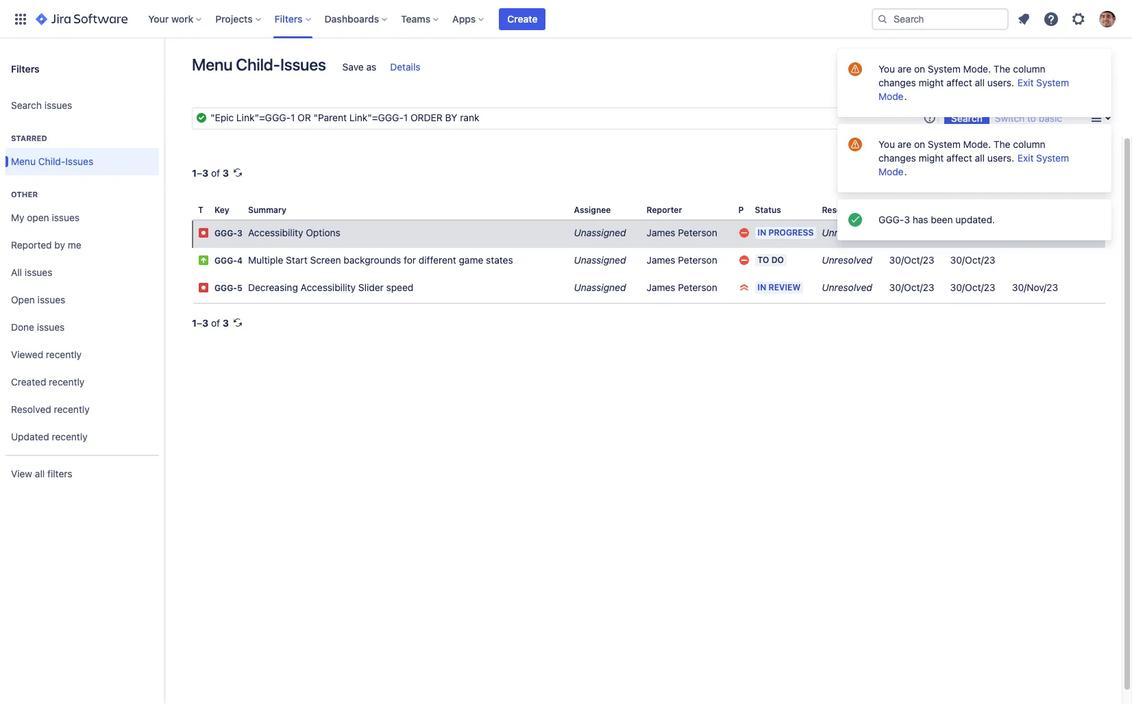 Task type: vqa. For each thing, say whether or not it's contained in the screenshot.
October 19, 2023 at 4:15 PM the Created
no



Task type: locate. For each thing, give the bounding box(es) containing it.
might up ggg-3 has been updated.
[[919, 152, 944, 164]]

affect down search button
[[947, 152, 972, 164]]

highest image
[[739, 282, 750, 293]]

recently down viewed recently link
[[49, 376, 85, 388]]

recently down 'resolved recently' link at bottom left
[[52, 431, 88, 442]]

2 – from the top
[[197, 317, 202, 329]]

james peterson link
[[647, 227, 717, 239], [647, 254, 717, 266], [647, 282, 717, 293]]

0 vertical spatial changes
[[879, 77, 916, 88]]

mode. right open in google sheets icon
[[963, 63, 991, 75]]

open in microsoft excel image
[[907, 62, 918, 73]]

0 vertical spatial are
[[898, 63, 912, 75]]

other group
[[5, 175, 159, 455]]

exit system mode up search button
[[879, 77, 1069, 102]]

your profile and settings image
[[1099, 11, 1116, 27]]

of up key
[[211, 167, 220, 179]]

0 vertical spatial exit system mode
[[879, 77, 1069, 102]]

. for first exit system mode link from the bottom
[[904, 166, 907, 178]]

exit system mode for 1st exit system mode link from the top
[[879, 77, 1069, 102]]

2 vertical spatial james
[[647, 282, 676, 293]]

ggg- for ggg-5 decreasing accessibility slider speed
[[215, 283, 237, 293]]

0 vertical spatial created
[[889, 205, 922, 215]]

1 vertical spatial child-
[[38, 155, 65, 167]]

3 up t
[[202, 167, 209, 179]]

0 vertical spatial exit system mode link
[[879, 76, 1069, 103]]

menu child-issues down starred
[[11, 155, 93, 167]]

2 vertical spatial james peterson
[[647, 282, 717, 293]]

0 horizontal spatial created
[[11, 376, 46, 388]]

ggg- right bug image
[[215, 228, 237, 239]]

exit system mode link up search button
[[879, 76, 1069, 103]]

exit up switch to basic link at the right of page
[[1018, 77, 1034, 88]]

medium high image
[[739, 228, 750, 239], [739, 255, 750, 266]]

1 vertical spatial exit system mode link
[[879, 151, 1069, 178]]

column right share in the right top of the page
[[1013, 63, 1046, 75]]

0 vertical spatial menu
[[192, 55, 233, 74]]

apps
[[452, 13, 476, 24]]

mode down the small image
[[879, 90, 904, 102]]

all down search button
[[975, 152, 985, 164]]

affect down open in google sheets icon
[[947, 77, 972, 88]]

1 vertical spatial the
[[994, 138, 1011, 150]]

1 vertical spatial unassigned
[[574, 254, 626, 266]]

0 horizontal spatial search
[[11, 99, 42, 111]]

bug image
[[198, 282, 209, 293]]

0 vertical spatial mode
[[879, 90, 904, 102]]

1 vertical spatial unresolved
[[822, 254, 872, 266]]

you
[[879, 63, 895, 75], [879, 138, 895, 150]]

accessibility
[[248, 227, 303, 239], [301, 282, 356, 293]]

open
[[11, 294, 35, 305]]

mode
[[879, 90, 904, 102], [879, 166, 904, 178]]

0 vertical spatial medium high image
[[739, 228, 750, 239]]

banner
[[0, 0, 1132, 38]]

0 vertical spatial james
[[647, 227, 676, 239]]

ggg- right improvement icon
[[215, 256, 237, 266]]

1 users. from the top
[[987, 77, 1014, 88]]

2 users. from the top
[[987, 152, 1014, 164]]

0 vertical spatial unresolved
[[822, 227, 872, 239]]

1 vertical spatial james peterson
[[647, 254, 717, 266]]

0 vertical spatial of
[[211, 167, 220, 179]]

issues
[[44, 99, 72, 111], [52, 212, 80, 223], [25, 266, 52, 278], [37, 294, 65, 305], [37, 321, 65, 333]]

1 vertical spatial exit
[[1018, 152, 1034, 164]]

0 vertical spatial james peterson
[[647, 227, 717, 239]]

menu inside starred "group"
[[11, 155, 36, 167]]

2 in from the top
[[758, 282, 766, 293]]

0 vertical spatial james peterson link
[[647, 227, 717, 239]]

1 vertical spatial james peterson link
[[647, 254, 717, 266]]

resolved
[[11, 403, 51, 415]]

1 vertical spatial –
[[197, 317, 202, 329]]

1 of from the top
[[211, 167, 220, 179]]

all up search button
[[975, 77, 985, 88]]

column down switch to basic link at the right of page
[[1013, 138, 1046, 150]]

on
[[914, 63, 925, 75], [914, 138, 925, 150]]

0 horizontal spatial child-
[[38, 155, 65, 167]]

2 james peterson link from the top
[[647, 254, 717, 266]]

1 horizontal spatial menu child-issues
[[192, 55, 326, 74]]

all right the view
[[35, 468, 45, 479]]

2 vertical spatial unassigned
[[574, 282, 626, 293]]

all for 1st exit system mode link from the top
[[975, 77, 985, 88]]

0 vertical spatial all
[[975, 77, 985, 88]]

1 vertical spatial you
[[879, 138, 895, 150]]

1 mode. from the top
[[963, 63, 991, 75]]

2 vertical spatial all
[[35, 468, 45, 479]]

1 vertical spatial mode.
[[963, 138, 991, 150]]

to
[[758, 255, 769, 265]]

in right highest icon
[[758, 282, 766, 293]]

you are on system mode. the column changes might affect all users. for first exit system mode link from the bottom
[[879, 138, 1046, 164]]

1 vertical spatial peterson
[[678, 254, 717, 266]]

mode. down search button
[[963, 138, 991, 150]]

recently for created recently
[[49, 376, 85, 388]]

in down status
[[758, 228, 766, 238]]

2 vertical spatial james peterson link
[[647, 282, 717, 293]]

users. for first exit system mode link from the bottom
[[987, 152, 1014, 164]]

0 horizontal spatial issues
[[65, 155, 93, 167]]

created down viewed
[[11, 376, 46, 388]]

accessibility down screen at the top
[[301, 282, 356, 293]]

2 of from the top
[[211, 317, 220, 329]]

unassigned for backgrounds
[[574, 254, 626, 266]]

30/oct/23
[[889, 227, 935, 239], [889, 254, 935, 266], [950, 254, 996, 266], [889, 282, 935, 293], [950, 282, 996, 293]]

3 james peterson link from the top
[[647, 282, 717, 293]]

unassigned
[[574, 227, 626, 239], [574, 254, 626, 266], [574, 282, 626, 293]]

ggg-4 multiple start screen backgrounds for different game states
[[215, 254, 513, 266]]

all inside view all filters link
[[35, 468, 45, 479]]

you are on system mode. the column changes might affect all users. up search button
[[879, 63, 1046, 88]]

filters button
[[270, 8, 316, 30]]

1 vertical spatial created
[[11, 376, 46, 388]]

2 changes from the top
[[879, 152, 916, 164]]

1 vertical spatial 1 – 3 of 3
[[192, 317, 229, 329]]

of
[[211, 167, 220, 179], [211, 317, 220, 329]]

1 1 from the top
[[192, 167, 197, 179]]

1 horizontal spatial search
[[951, 112, 983, 124]]

open
[[27, 212, 49, 223]]

jira software image
[[36, 11, 128, 27], [36, 11, 128, 27]]

1 the from the top
[[994, 63, 1011, 75]]

1 vertical spatial users.
[[987, 152, 1014, 164]]

done issues link
[[5, 314, 159, 341]]

1 . from the top
[[904, 90, 907, 102]]

1 in from the top
[[758, 228, 766, 238]]

issues for open issues
[[37, 294, 65, 305]]

exit system mode down search button
[[879, 152, 1069, 178]]

search up starred
[[11, 99, 42, 111]]

has
[[913, 214, 928, 225]]

created inside 'other' group
[[11, 376, 46, 388]]

1 – 3 of 3 down bug icon
[[192, 317, 229, 329]]

me
[[68, 239, 81, 251]]

column for 1st exit system mode link from the top
[[1013, 63, 1046, 75]]

2 vertical spatial peterson
[[678, 282, 717, 293]]

menu right sidebar navigation icon on the left top of the page
[[192, 55, 233, 74]]

created
[[889, 205, 922, 215], [11, 376, 46, 388]]

1 vertical spatial accessibility
[[301, 282, 356, 293]]

issues for search issues
[[44, 99, 72, 111]]

james
[[647, 227, 676, 239], [647, 254, 676, 266], [647, 282, 676, 293]]

decreasing accessibility slider speed link
[[248, 282, 414, 293]]

2 medium high image from the top
[[739, 255, 750, 266]]

child- down starred
[[38, 155, 65, 167]]

1 vertical spatial might
[[919, 152, 944, 164]]

filters
[[275, 13, 303, 24], [11, 63, 40, 74]]

0 vertical spatial child-
[[236, 55, 280, 74]]

unassigned for speed
[[574, 282, 626, 293]]

3 james from the top
[[647, 282, 676, 293]]

1 horizontal spatial menu
[[192, 55, 233, 74]]

changes
[[879, 77, 916, 88], [879, 152, 916, 164]]

issues right the open
[[52, 212, 80, 223]]

reported
[[11, 239, 52, 251]]

2 unresolved from the top
[[822, 254, 872, 266]]

issues down filters dropdown button
[[280, 55, 326, 74]]

1 james peterson from the top
[[647, 227, 717, 239]]

the
[[994, 63, 1011, 75], [994, 138, 1011, 150]]

changes down the small image
[[879, 77, 916, 88]]

recently
[[46, 349, 82, 360], [49, 376, 85, 388], [54, 403, 90, 415], [52, 431, 88, 442]]

0 vertical spatial affect
[[947, 77, 972, 88]]

1 – 3 of 3
[[192, 167, 229, 179], [192, 317, 229, 329]]

viewed recently link
[[5, 341, 159, 369]]

2 affect from the top
[[947, 152, 972, 164]]

1 horizontal spatial created
[[889, 205, 922, 215]]

1 changes from the top
[[879, 77, 916, 88]]

changes for 1st exit system mode link from the top
[[879, 77, 916, 88]]

2 1 – 3 of 3 from the top
[[192, 317, 229, 329]]

search issues link
[[5, 92, 159, 119]]

1 vertical spatial menu
[[11, 155, 36, 167]]

filters up search issues
[[11, 63, 40, 74]]

ggg-5 decreasing accessibility slider speed
[[215, 282, 414, 293]]

0 vertical spatial search
[[11, 99, 42, 111]]

the for 1st exit system mode link from the top
[[994, 63, 1011, 75]]

2 vertical spatial unresolved
[[822, 282, 872, 293]]

2 on from the top
[[914, 138, 925, 150]]

updated up the "02/nov/23"
[[950, 205, 985, 215]]

3 unassigned from the top
[[574, 282, 626, 293]]

might down open in google sheets icon
[[919, 77, 944, 88]]

0 vertical spatial users.
[[987, 77, 1014, 88]]

0 vertical spatial in
[[758, 228, 766, 238]]

.
[[904, 90, 907, 102], [904, 166, 907, 178]]

1 vertical spatial you are on system mode. the column changes might affect all users.
[[879, 138, 1046, 164]]

ggg- inside ggg-4 multiple start screen backgrounds for different game states
[[215, 256, 237, 266]]

0 horizontal spatial menu
[[11, 155, 36, 167]]

updated for updated
[[950, 205, 985, 215]]

1 vertical spatial exit system mode
[[879, 152, 1069, 178]]

1 vertical spatial on
[[914, 138, 925, 150]]

2 unassigned from the top
[[574, 254, 626, 266]]

0 vertical spatial on
[[914, 63, 925, 75]]

menu
[[192, 55, 233, 74], [11, 155, 36, 167]]

1 vertical spatial .
[[904, 166, 907, 178]]

the up switch
[[994, 63, 1011, 75]]

1 might from the top
[[919, 77, 944, 88]]

issues for all issues
[[25, 266, 52, 278]]

2 james from the top
[[647, 254, 676, 266]]

your
[[148, 13, 169, 24]]

banner containing your work
[[0, 0, 1132, 38]]

recently for resolved recently
[[54, 403, 90, 415]]

reported by me
[[11, 239, 81, 251]]

users. down switch
[[987, 152, 1014, 164]]

the down switch
[[994, 138, 1011, 150]]

3 unresolved from the top
[[822, 282, 872, 293]]

1 – 3 of 3 up t
[[192, 167, 229, 179]]

you are on system mode. the column changes might affect all users.
[[879, 63, 1046, 88], [879, 138, 1046, 164]]

reported by me link
[[5, 232, 159, 259]]

users. down share in the right top of the page
[[987, 77, 1014, 88]]

search inside button
[[951, 112, 983, 124]]

1 you are on system mode. the column changes might affect all users. from the top
[[879, 63, 1046, 88]]

2 . from the top
[[904, 166, 907, 178]]

1 vertical spatial 1
[[192, 317, 197, 329]]

issues right open
[[37, 294, 65, 305]]

1 vertical spatial in
[[758, 282, 766, 293]]

peterson
[[678, 227, 717, 239], [678, 254, 717, 266], [678, 282, 717, 293]]

0 vertical spatial unassigned
[[574, 227, 626, 239]]

1 on from the top
[[914, 63, 925, 75]]

2 peterson from the top
[[678, 254, 717, 266]]

1 vertical spatial of
[[211, 317, 220, 329]]

ggg- left the 'has'
[[879, 214, 904, 225]]

1 vertical spatial issues
[[65, 155, 93, 167]]

issues inside starred "group"
[[65, 155, 93, 167]]

0 vertical spatial 1 – 3 of 3
[[192, 167, 229, 179]]

2 you are on system mode. the column changes might affect all users. from the top
[[879, 138, 1046, 164]]

resolved recently link
[[5, 396, 159, 424]]

0 vertical spatial you are on system mode. the column changes might affect all users.
[[879, 63, 1046, 88]]

you are on system mode. the column changes might affect all users. down search button
[[879, 138, 1046, 164]]

recently for viewed recently
[[46, 349, 82, 360]]

0 vertical spatial the
[[994, 63, 1011, 75]]

users.
[[987, 77, 1014, 88], [987, 152, 1014, 164]]

2 1 from the top
[[192, 317, 197, 329]]

mode.
[[963, 63, 991, 75], [963, 138, 991, 150]]

updated down resolved at left bottom
[[11, 431, 49, 442]]

filters right 'projects' dropdown button
[[275, 13, 303, 24]]

affect
[[947, 77, 972, 88], [947, 152, 972, 164]]

1 column from the top
[[1013, 63, 1046, 75]]

child- down 'projects' dropdown button
[[236, 55, 280, 74]]

exit system mode link
[[879, 76, 1069, 103], [879, 151, 1069, 178]]

0 vertical spatial filters
[[275, 13, 303, 24]]

system down basic
[[1036, 152, 1069, 164]]

– down bug icon
[[197, 317, 202, 329]]

30/oct/23 for accessibility options
[[889, 227, 935, 239]]

mode up ggg-3 has been updated.
[[879, 166, 904, 178]]

issues up starred
[[44, 99, 72, 111]]

issues down search issues link
[[65, 155, 93, 167]]

0 vertical spatial column
[[1013, 63, 1046, 75]]

ggg- inside "ggg-3 accessibility options"
[[215, 228, 237, 239]]

1 james from the top
[[647, 227, 676, 239]]

2 james peterson from the top
[[647, 254, 717, 266]]

recently down created recently link
[[54, 403, 90, 415]]

exit down switch to basic link at the right of page
[[1018, 152, 1034, 164]]

1 unresolved from the top
[[822, 227, 872, 239]]

1 vertical spatial menu child-issues
[[11, 155, 93, 167]]

all for first exit system mode link from the bottom
[[975, 152, 985, 164]]

search image
[[877, 13, 888, 24]]

primary element
[[8, 0, 872, 38]]

0 vertical spatial .
[[904, 90, 907, 102]]

issues up viewed recently
[[37, 321, 65, 333]]

0 horizontal spatial menu child-issues
[[11, 155, 93, 167]]

1 horizontal spatial filters
[[275, 13, 303, 24]]

2 column from the top
[[1013, 138, 1046, 150]]

are
[[898, 63, 912, 75], [898, 138, 912, 150]]

accessibility down summary
[[248, 227, 303, 239]]

0 vertical spatial peterson
[[678, 227, 717, 239]]

Search field
[[872, 8, 1009, 30]]

0 vertical spatial 1
[[192, 167, 197, 179]]

open in google sheets image
[[937, 62, 948, 73]]

1 vertical spatial mode
[[879, 166, 904, 178]]

1 exit system mode from the top
[[879, 77, 1069, 102]]

updated inside 'other' group
[[11, 431, 49, 442]]

you are on system mode. the column changes might affect all users. for 1st exit system mode link from the top
[[879, 63, 1046, 88]]

1 horizontal spatial updated
[[950, 205, 985, 215]]

1 vertical spatial column
[[1013, 138, 1046, 150]]

1 vertical spatial filters
[[11, 63, 40, 74]]

exit system mode link down search button
[[879, 151, 1069, 178]]

recently up created recently
[[46, 349, 82, 360]]

menu child-issues down 'projects' dropdown button
[[192, 55, 326, 74]]

0 vertical spatial updated
[[950, 205, 985, 215]]

3 left the 'has'
[[904, 214, 910, 225]]

0 vertical spatial exit
[[1018, 77, 1034, 88]]

1 vertical spatial medium high image
[[739, 255, 750, 266]]

1 vertical spatial are
[[898, 138, 912, 150]]

medium high image down p at the right
[[739, 228, 750, 239]]

3 down ggg-5 link
[[223, 317, 229, 329]]

menu child-issues link
[[5, 148, 159, 175]]

3 up 4
[[237, 228, 242, 239]]

– up t
[[197, 167, 202, 179]]

ggg- right bug icon
[[215, 283, 237, 293]]

1 vertical spatial affect
[[947, 152, 972, 164]]

1 vertical spatial search
[[951, 112, 983, 124]]

. for 1st exit system mode link from the top
[[904, 90, 907, 102]]

1 horizontal spatial child-
[[236, 55, 280, 74]]

1 vertical spatial changes
[[879, 152, 916, 164]]

2 you from the top
[[879, 138, 895, 150]]

ggg- inside ggg-5 decreasing accessibility slider speed
[[215, 283, 237, 293]]

on for first exit system mode link from the bottom
[[914, 138, 925, 150]]

1 vertical spatial all
[[975, 152, 985, 164]]

james for backgrounds
[[647, 254, 676, 266]]

search
[[11, 99, 42, 111], [951, 112, 983, 124]]

create
[[507, 13, 538, 24]]

unresolved for speed
[[822, 282, 872, 293]]

your work button
[[144, 8, 207, 30]]

0 vertical spatial might
[[919, 77, 944, 88]]

ggg-4 link
[[215, 256, 243, 266]]

search left switch
[[951, 112, 983, 124]]

0 vertical spatial issues
[[280, 55, 326, 74]]

viewed recently
[[11, 349, 82, 360]]

0 vertical spatial you
[[879, 63, 895, 75]]

2 the from the top
[[994, 138, 1011, 150]]

multiple
[[248, 254, 283, 266]]

0 horizontal spatial updated
[[11, 431, 49, 442]]

0 vertical spatial –
[[197, 167, 202, 179]]

1 vertical spatial updated
[[11, 431, 49, 442]]

medium high image left to on the top
[[739, 255, 750, 266]]

1 vertical spatial james
[[647, 254, 676, 266]]

menu down starred
[[11, 155, 36, 167]]

exit system mode
[[879, 77, 1069, 102], [879, 152, 1069, 178]]

2 mode from the top
[[879, 166, 904, 178]]

1 medium high image from the top
[[739, 228, 750, 239]]

created left "been"
[[889, 205, 922, 215]]

3 peterson from the top
[[678, 282, 717, 293]]

1 exit from the top
[[1018, 77, 1034, 88]]

1 mode from the top
[[879, 90, 904, 102]]

of down ggg-5 link
[[211, 317, 220, 329]]

issues for done issues
[[37, 321, 65, 333]]

starred group
[[5, 119, 159, 180]]

1 you from the top
[[879, 63, 895, 75]]

other
[[11, 190, 38, 199]]

1 exit system mode link from the top
[[879, 76, 1069, 103]]

james for speed
[[647, 282, 676, 293]]

1 horizontal spatial issues
[[280, 55, 326, 74]]

2 exit system mode from the top
[[879, 152, 1069, 178]]

None text field
[[192, 108, 939, 130]]

small image
[[879, 62, 890, 73]]

0 vertical spatial mode.
[[963, 63, 991, 75]]

on for 1st exit system mode link from the top
[[914, 63, 925, 75]]

3 james peterson from the top
[[647, 282, 717, 293]]

changes up the 'has'
[[879, 152, 916, 164]]

issues right all on the top
[[25, 266, 52, 278]]

peterson for speed
[[678, 282, 717, 293]]

been
[[931, 214, 953, 225]]

medium high image for 02/nov/23
[[739, 228, 750, 239]]

unresolved
[[822, 227, 872, 239], [822, 254, 872, 266], [822, 282, 872, 293]]

menu child-issues
[[192, 55, 326, 74], [11, 155, 93, 167]]



Task type: describe. For each thing, give the bounding box(es) containing it.
viewed
[[11, 349, 43, 360]]

teams button
[[397, 8, 444, 30]]

summary
[[248, 205, 286, 215]]

my open issues
[[11, 212, 80, 223]]

bug image
[[198, 228, 209, 239]]

exit system mode for first exit system mode link from the bottom
[[879, 152, 1069, 178]]

your work
[[148, 13, 193, 24]]

appswitcher icon image
[[12, 11, 29, 27]]

save as
[[342, 61, 376, 73]]

speed
[[386, 282, 414, 293]]

ggg- for ggg-3 accessibility options
[[215, 228, 237, 239]]

reporter
[[647, 205, 682, 215]]

resolution
[[822, 205, 865, 215]]

unresolved for backgrounds
[[822, 254, 872, 266]]

in review
[[758, 282, 801, 293]]

done issues
[[11, 321, 65, 333]]

2 might from the top
[[919, 152, 944, 164]]

created for created
[[889, 205, 922, 215]]

the for first exit system mode link from the bottom
[[994, 138, 1011, 150]]

resolved recently
[[11, 403, 90, 415]]

system down search button
[[928, 138, 961, 150]]

do
[[772, 255, 784, 265]]

game
[[459, 254, 483, 266]]

james peterson for speed
[[647, 282, 717, 293]]

to
[[1027, 112, 1036, 124]]

search issues
[[11, 99, 72, 111]]

all issues link
[[5, 259, 159, 286]]

filters
[[47, 468, 72, 479]]

james peterson link for speed
[[647, 282, 717, 293]]

dashboards button
[[320, 8, 393, 30]]

all issues
[[11, 266, 52, 278]]

ggg-3 accessibility options
[[215, 227, 341, 239]]

create button
[[499, 8, 546, 30]]

in progress
[[758, 228, 814, 238]]

users. for 1st exit system mode link from the top
[[987, 77, 1014, 88]]

peterson for backgrounds
[[678, 254, 717, 266]]

teams
[[401, 13, 431, 24]]

1 affect from the top
[[947, 77, 972, 88]]

2 are from the top
[[898, 138, 912, 150]]

ggg- for ggg-3 has been updated.
[[879, 214, 904, 225]]

status
[[755, 205, 781, 215]]

2 exit from the top
[[1018, 152, 1034, 164]]

multiple start screen backgrounds for different game states link
[[248, 254, 513, 266]]

2 mode. from the top
[[963, 138, 991, 150]]

projects button
[[211, 8, 266, 30]]

you for 1st exit system mode link from the top
[[879, 63, 895, 75]]

details link
[[390, 61, 421, 73]]

save as button
[[336, 56, 383, 78]]

projects
[[215, 13, 253, 24]]

1 peterson from the top
[[678, 227, 717, 239]]

3 inside "ggg-3 accessibility options"
[[237, 228, 242, 239]]

ggg-5 link
[[215, 283, 242, 293]]

30/oct/23 for decreasing accessibility slider speed
[[889, 282, 935, 293]]

1 – from the top
[[197, 167, 202, 179]]

slider
[[358, 282, 384, 293]]

view all filters link
[[5, 461, 159, 488]]

open issues
[[11, 294, 65, 305]]

work
[[171, 13, 193, 24]]

apps button
[[448, 8, 490, 30]]

created for created recently
[[11, 376, 46, 388]]

start
[[286, 254, 308, 266]]

p
[[739, 205, 744, 215]]

switch to basic link
[[995, 112, 1062, 124]]

done
[[11, 321, 34, 333]]

30/oct/23 for multiple start screen backgrounds for different game states
[[889, 254, 935, 266]]

created recently link
[[5, 369, 159, 396]]

different
[[419, 254, 456, 266]]

ggg-3 link
[[215, 228, 242, 239]]

0 vertical spatial menu child-issues
[[192, 55, 326, 74]]

help image
[[1043, 11, 1060, 27]]

all
[[11, 266, 22, 278]]

switch to basic
[[995, 112, 1062, 124]]

starred
[[11, 134, 47, 143]]

updated recently link
[[5, 424, 159, 451]]

as
[[366, 61, 376, 73]]

to do
[[758, 255, 784, 265]]

1 are from the top
[[898, 63, 912, 75]]

0 horizontal spatial filters
[[11, 63, 40, 74]]

open issues link
[[5, 286, 159, 314]]

my
[[11, 212, 24, 223]]

progress
[[769, 228, 814, 238]]

key
[[215, 205, 229, 215]]

you for first exit system mode link from the bottom
[[879, 138, 895, 150]]

basic
[[1039, 112, 1062, 124]]

5
[[237, 283, 242, 293]]

1 unassigned from the top
[[574, 227, 626, 239]]

child- inside starred "group"
[[38, 155, 65, 167]]

my open issues link
[[5, 204, 159, 232]]

changes for first exit system mode link from the bottom
[[879, 152, 916, 164]]

james peterson for backgrounds
[[647, 254, 717, 266]]

states
[[486, 254, 513, 266]]

save
[[342, 61, 364, 73]]

3 up key
[[223, 167, 229, 179]]

backgrounds
[[344, 254, 401, 266]]

column for first exit system mode link from the bottom
[[1013, 138, 1046, 150]]

system right open in microsoft excel icon
[[928, 63, 961, 75]]

1 1 – 3 of 3 from the top
[[192, 167, 229, 179]]

menu child-issues inside menu child-issues link
[[11, 155, 93, 167]]

2 exit system mode link from the top
[[879, 151, 1069, 178]]

share link
[[960, 57, 1018, 79]]

decreasing
[[248, 282, 298, 293]]

ggg- for ggg-4 multiple start screen backgrounds for different game states
[[215, 256, 237, 266]]

ggg-3 has been updated.
[[879, 214, 995, 225]]

recently for updated recently
[[52, 431, 88, 442]]

review
[[769, 282, 801, 293]]

system up basic
[[1036, 77, 1069, 88]]

02/nov/23
[[950, 227, 996, 239]]

30/nov/23
[[1012, 282, 1058, 293]]

4
[[237, 256, 243, 266]]

updated.
[[956, 214, 995, 225]]

created recently
[[11, 376, 85, 388]]

options
[[306, 227, 341, 239]]

settings image
[[1071, 11, 1087, 27]]

search for search
[[951, 112, 983, 124]]

in for 30/oct/23
[[758, 282, 766, 293]]

by
[[54, 239, 65, 251]]

medium high image for 30/oct/23
[[739, 255, 750, 266]]

sidebar navigation image
[[149, 55, 180, 82]]

search for search issues
[[11, 99, 42, 111]]

assignee
[[574, 205, 611, 215]]

notifications image
[[1016, 11, 1032, 27]]

dashboards
[[325, 13, 379, 24]]

screen
[[310, 254, 341, 266]]

share
[[985, 62, 1011, 73]]

filters inside dropdown button
[[275, 13, 303, 24]]

1 james peterson link from the top
[[647, 227, 717, 239]]

3 down bug icon
[[202, 317, 209, 329]]

improvement image
[[198, 255, 209, 266]]

search button
[[944, 108, 990, 130]]

in for 02/nov/23
[[758, 228, 766, 238]]

switch
[[995, 112, 1025, 124]]

for
[[404, 254, 416, 266]]

0 vertical spatial accessibility
[[248, 227, 303, 239]]

accessibility options link
[[248, 227, 341, 239]]

view
[[11, 468, 32, 479]]

updated for updated recently
[[11, 431, 49, 442]]

view all filters
[[11, 468, 72, 479]]

details
[[390, 61, 421, 73]]

james peterson link for backgrounds
[[647, 254, 717, 266]]



